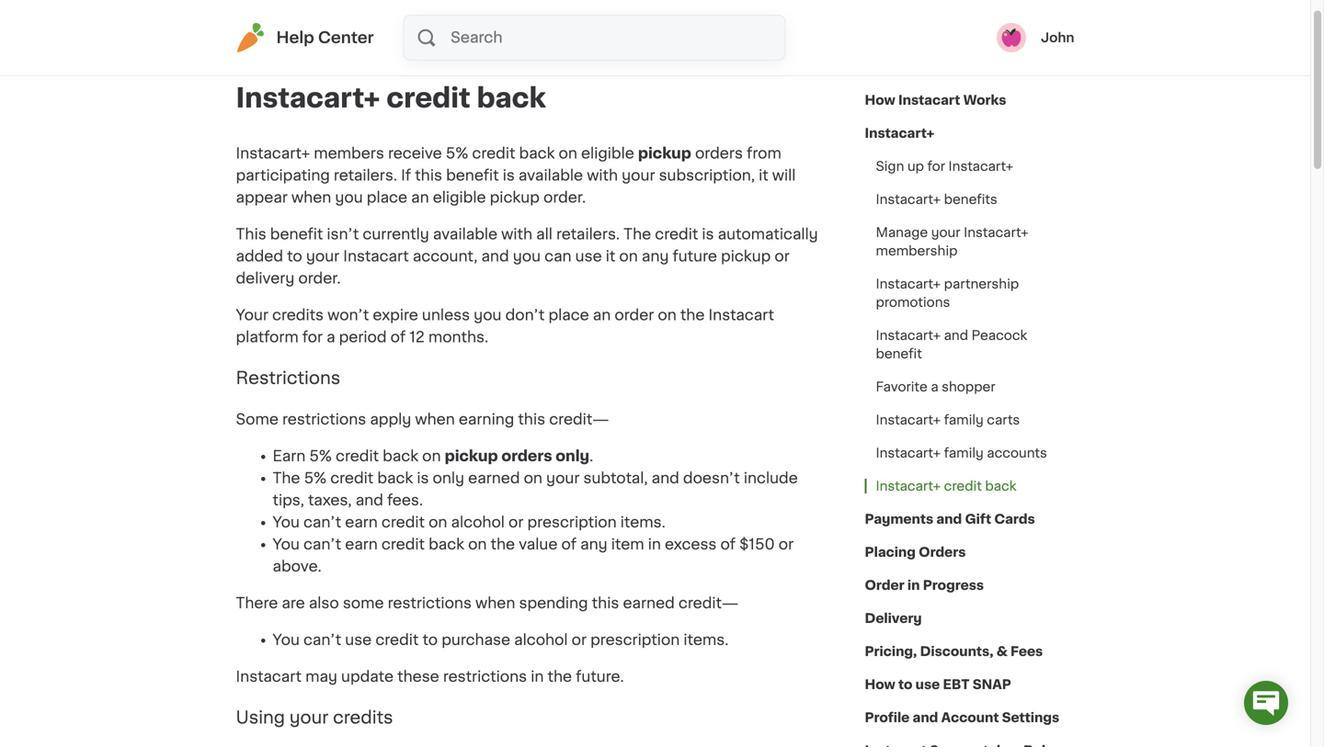 Task type: vqa. For each thing, say whether or not it's contained in the screenshot.
Soft
no



Task type: locate. For each thing, give the bounding box(es) containing it.
orders from participating retailers. if this benefit is available with your subscription, it will appear when you place an eligible pickup order.
[[236, 146, 796, 205]]

benefits
[[944, 193, 998, 206]]

how to use ebt snap
[[865, 679, 1012, 692]]

sign
[[876, 160, 904, 173]]

you up isn't
[[335, 190, 363, 205]]

and right account, on the left top of the page
[[481, 249, 509, 264]]

0 horizontal spatial a
[[327, 330, 335, 345]]

your left subtotal,
[[546, 471, 580, 486]]

you down are
[[273, 633, 300, 648]]

order. inside orders from participating retailers. if this benefit is available with your subscription, it will appear when you place an eligible pickup order.
[[544, 190, 586, 205]]

or right $150
[[779, 538, 794, 552]]

0 horizontal spatial you
[[335, 190, 363, 205]]

you down all at the left
[[513, 249, 541, 264]]

this inside orders from participating retailers. if this benefit is available with your subscription, it will appear when you place an eligible pickup order.
[[415, 168, 442, 183]]

1 horizontal spatial use
[[575, 249, 602, 264]]

1 vertical spatial when
[[415, 412, 455, 427]]

0 vertical spatial credit—
[[549, 412, 609, 427]]

when up you can't use credit to purchase alcohol or prescription items.
[[475, 596, 515, 611]]

2 horizontal spatial is
[[702, 227, 714, 242]]

receive
[[388, 146, 442, 161]]

prescription up the value
[[527, 515, 617, 530]]

is up fees.
[[417, 471, 429, 486]]

of left 12
[[391, 330, 406, 345]]

2 horizontal spatial to
[[899, 679, 913, 692]]

in inside earn 5% credit back on pickup orders only . the 5% credit back is only earned on your subtotal, and doesn't include tips, taxes, and fees. you can't earn credit on alcohol or prescription items. you can't earn credit back on the value of any item in excess of $150 or above.
[[648, 538, 661, 552]]

0 vertical spatial for
[[928, 160, 945, 173]]

or
[[775, 249, 790, 264], [509, 515, 524, 530], [779, 538, 794, 552], [572, 633, 587, 648]]

0 horizontal spatial it
[[606, 249, 616, 264]]

earned
[[468, 471, 520, 486], [623, 596, 675, 611]]

will
[[772, 168, 796, 183]]

1 vertical spatial available
[[433, 227, 498, 242]]

instacart+ partnership promotions link
[[865, 268, 1075, 319]]

1 vertical spatial benefit
[[270, 227, 323, 242]]

it left will
[[759, 168, 769, 183]]

instacart up 'instacart+' "link"
[[899, 94, 961, 107]]

2 vertical spatial can't
[[303, 633, 341, 648]]

this right if
[[415, 168, 442, 183]]

0 vertical spatial instacart+ credit back
[[236, 85, 546, 111]]

back up cards
[[985, 480, 1017, 493]]

1 family from the top
[[944, 414, 984, 427]]

when right apply
[[415, 412, 455, 427]]

0 horizontal spatial is
[[417, 471, 429, 486]]

use left ebt
[[916, 679, 940, 692]]

Search search field
[[449, 16, 785, 60]]

2 horizontal spatial this
[[592, 596, 619, 611]]

1 horizontal spatial to
[[423, 633, 438, 648]]

you inside "your credits won't expire unless you don't place an order on the instacart platform for a period of 12 months."
[[474, 308, 502, 323]]

of
[[391, 330, 406, 345], [561, 538, 577, 552], [721, 538, 736, 552]]

instacart+ family carts
[[876, 414, 1020, 427]]

you
[[273, 515, 300, 530], [273, 538, 300, 552], [273, 633, 300, 648]]

instacart+ down promotions in the right of the page
[[876, 329, 941, 342]]

0 vertical spatial family
[[944, 414, 984, 427]]

order. up the won't at the top left of the page
[[298, 271, 341, 286]]

0 vertical spatial in
[[648, 538, 661, 552]]

0 vertical spatial orders
[[695, 146, 743, 161]]

the inside earn 5% credit back on pickup orders only . the 5% credit back is only earned on your subtotal, and doesn't include tips, taxes, and fees. you can't earn credit on alcohol or prescription items. you can't earn credit back on the value of any item in excess of $150 or above.
[[491, 538, 515, 552]]

pricing, discounts, & fees
[[865, 646, 1043, 658]]

1 horizontal spatial available
[[519, 168, 583, 183]]

family inside "link"
[[944, 414, 984, 427]]

0 horizontal spatial any
[[580, 538, 608, 552]]

to down pricing,
[[899, 679, 913, 692]]

use inside this benefit isn't currently available with all retailers. the credit is automatically added to your instacart account, and you can use it on any future pickup or delivery order.
[[575, 249, 602, 264]]

any left item
[[580, 538, 608, 552]]

on
[[559, 146, 577, 161], [619, 249, 638, 264], [658, 308, 677, 323], [422, 449, 441, 464], [524, 471, 543, 486], [429, 515, 447, 530], [468, 538, 487, 552]]

and down how to use ebt snap "link"
[[913, 712, 938, 725]]

1 vertical spatial earned
[[623, 596, 675, 611]]

place down if
[[367, 190, 407, 205]]

0 horizontal spatial in
[[531, 670, 544, 685]]

your down isn't
[[306, 249, 340, 264]]

1 vertical spatial order.
[[298, 271, 341, 286]]

and left fees.
[[356, 493, 383, 508]]

2 horizontal spatial benefit
[[876, 348, 922, 361]]

instacart+ inside instacart+ credit back link
[[876, 480, 941, 493]]

alcohol
[[451, 515, 505, 530], [514, 633, 568, 648]]

earned inside earn 5% credit back on pickup orders only . the 5% credit back is only earned on your subtotal, and doesn't include tips, taxes, and fees. you can't earn credit on alcohol or prescription items. you can't earn credit back on the value of any item in excess of $150 or above.
[[468, 471, 520, 486]]

for
[[928, 160, 945, 173], [302, 330, 323, 345]]

restrictions for some
[[388, 596, 472, 611]]

2 family from the top
[[944, 447, 984, 460]]

instacart inside "your credits won't expire unless you don't place an order on the instacart platform for a period of 12 months."
[[709, 308, 774, 323]]

item
[[611, 538, 644, 552]]

0 horizontal spatial items.
[[621, 515, 666, 530]]

1 vertical spatial any
[[580, 538, 608, 552]]

appear
[[236, 190, 288, 205]]

0 vertical spatial available
[[519, 168, 583, 183]]

partnership
[[944, 278, 1019, 291]]

your
[[622, 168, 655, 183], [931, 226, 961, 239], [306, 249, 340, 264], [546, 471, 580, 486], [290, 710, 329, 727]]

credit
[[386, 85, 471, 111], [472, 146, 515, 161], [655, 227, 698, 242], [336, 449, 379, 464], [330, 471, 374, 486], [944, 480, 982, 493], [382, 515, 425, 530], [382, 538, 425, 552], [376, 633, 419, 648]]

and inside payments and gift cards link
[[937, 513, 962, 526]]

2 how from the top
[[865, 679, 896, 692]]

benefit up added
[[270, 227, 323, 242]]

these
[[397, 670, 439, 685]]

0 vertical spatial eligible
[[581, 146, 634, 161]]

orders down earning
[[502, 449, 552, 464]]

0 horizontal spatial only
[[433, 471, 465, 486]]

if
[[401, 168, 411, 183]]

instacart+ up instacart+ credit back link
[[876, 447, 941, 460]]

a
[[327, 330, 335, 345], [931, 381, 939, 394]]

2 vertical spatial you
[[474, 308, 502, 323]]

how for how instacart works
[[865, 94, 896, 107]]

user avatar image
[[997, 23, 1026, 52]]

to right added
[[287, 249, 302, 264]]

retailers. up can
[[556, 227, 620, 242]]

available up account, on the left top of the page
[[433, 227, 498, 242]]

pickup up subscription,
[[638, 146, 691, 161]]

1 vertical spatial how
[[865, 679, 896, 692]]

instacart+ up participating at left top
[[236, 146, 310, 161]]

0 vertical spatial credits
[[272, 308, 324, 323]]

instacart+ down the favorite
[[876, 414, 941, 427]]

1 horizontal spatial with
[[587, 168, 618, 183]]

0 horizontal spatial place
[[367, 190, 407, 205]]

the up order
[[624, 227, 651, 242]]

2 vertical spatial to
[[899, 679, 913, 692]]

0 horizontal spatial with
[[501, 227, 533, 242]]

restrictions down purchase
[[443, 670, 527, 685]]

2 earn from the top
[[345, 538, 378, 552]]

instacart+ up promotions in the right of the page
[[876, 278, 941, 291]]

0 vertical spatial retailers.
[[334, 168, 397, 183]]

account
[[941, 712, 999, 725]]

2 vertical spatial the
[[548, 670, 572, 685]]

in inside order in progress link
[[908, 579, 920, 592]]

shopper
[[942, 381, 996, 394]]

restrictions up earn
[[282, 412, 366, 427]]

when inside orders from participating retailers. if this benefit is available with your subscription, it will appear when you place an eligible pickup order.
[[291, 190, 331, 205]]

pickup inside orders from participating retailers. if this benefit is available with your subscription, it will appear when you place an eligible pickup order.
[[490, 190, 540, 205]]

is up the future
[[702, 227, 714, 242]]

1 horizontal spatial this
[[518, 412, 545, 427]]

the inside earn 5% credit back on pickup orders only . the 5% credit back is only earned on your subtotal, and doesn't include tips, taxes, and fees. you can't earn credit on alcohol or prescription items. you can't earn credit back on the value of any item in excess of $150 or above.
[[273, 471, 300, 486]]

instacart up the using
[[236, 670, 302, 685]]

instacart+ up sign
[[865, 127, 935, 140]]

instacart+ benefits link
[[865, 183, 1009, 216]]

2 vertical spatial when
[[475, 596, 515, 611]]

or down automatically
[[775, 249, 790, 264]]

0 horizontal spatial the
[[273, 471, 300, 486]]

prescription up future.
[[591, 633, 680, 648]]

retailers. inside this benefit isn't currently available with all retailers. the credit is automatically added to your instacart account, and you can use it on any future pickup or delivery order.
[[556, 227, 620, 242]]

benefit
[[446, 168, 499, 183], [270, 227, 323, 242], [876, 348, 922, 361]]

2 vertical spatial you
[[273, 633, 300, 648]]

use for how to use ebt snap
[[916, 679, 940, 692]]

any left the future
[[642, 249, 669, 264]]

0 vertical spatial earned
[[468, 471, 520, 486]]

1 vertical spatial can't
[[303, 538, 341, 552]]

and
[[481, 249, 509, 264], [944, 329, 968, 342], [652, 471, 679, 486], [356, 493, 383, 508], [937, 513, 962, 526], [913, 712, 938, 725]]

in right order
[[908, 579, 920, 592]]

months.
[[428, 330, 488, 345]]

restrictions up purchase
[[388, 596, 472, 611]]

1 vertical spatial an
[[593, 308, 611, 323]]

1 vertical spatial credit—
[[679, 596, 739, 611]]

credits inside "your credits won't expire unless you don't place an order on the instacart platform for a period of 12 months."
[[272, 308, 324, 323]]

it
[[759, 168, 769, 183], [606, 249, 616, 264]]

your inside manage your instacart+ membership
[[931, 226, 961, 239]]

family up instacart+ family accounts link in the right bottom of the page
[[944, 414, 984, 427]]

sign up for instacart+ link
[[865, 150, 1025, 183]]

this for if
[[415, 168, 442, 183]]

instacart+ inside manage your instacart+ membership
[[964, 226, 1029, 239]]

instacart+ credit back up the receive
[[236, 85, 546, 111]]

help center
[[276, 30, 374, 46]]

0 vertical spatial prescription
[[527, 515, 617, 530]]

manage your instacart+ membership
[[876, 226, 1029, 258]]

in down you can't use credit to purchase alcohol or prescription items.
[[531, 670, 544, 685]]

restrictions
[[282, 412, 366, 427], [388, 596, 472, 611], [443, 670, 527, 685]]

1 horizontal spatial credits
[[333, 710, 393, 727]]

family
[[944, 414, 984, 427], [944, 447, 984, 460]]

0 vertical spatial use
[[575, 249, 602, 264]]

0 vertical spatial the
[[624, 227, 651, 242]]

apply
[[370, 412, 411, 427]]

of right the value
[[561, 538, 577, 552]]

order
[[615, 308, 654, 323]]

instacart+
[[236, 85, 380, 111], [865, 127, 935, 140], [236, 146, 310, 161], [949, 160, 1014, 173], [876, 193, 941, 206], [964, 226, 1029, 239], [876, 278, 941, 291], [876, 329, 941, 342], [876, 414, 941, 427], [876, 447, 941, 460], [876, 480, 941, 493]]

$150
[[740, 538, 775, 552]]

0 vertical spatial can't
[[303, 515, 341, 530]]

doesn't
[[683, 471, 740, 486]]

5% right earn
[[309, 449, 332, 464]]

1 vertical spatial alcohol
[[514, 633, 568, 648]]

is
[[503, 168, 515, 183], [702, 227, 714, 242], [417, 471, 429, 486]]

credit— up .
[[549, 412, 609, 427]]

0 horizontal spatial retailers.
[[334, 168, 397, 183]]

0 vertical spatial to
[[287, 249, 302, 264]]

how instacart works
[[865, 94, 1007, 107]]

1 horizontal spatial benefit
[[446, 168, 499, 183]]

0 horizontal spatial credits
[[272, 308, 324, 323]]

1 horizontal spatial an
[[593, 308, 611, 323]]

order. up all at the left
[[544, 190, 586, 205]]

pickup up all at the left
[[490, 190, 540, 205]]

and left gift
[[937, 513, 962, 526]]

a down the won't at the top left of the page
[[327, 330, 335, 345]]

1 vertical spatial instacart+ credit back
[[876, 480, 1017, 493]]

earn 5% credit back on pickup orders only . the 5% credit back is only earned on your subtotal, and doesn't include tips, taxes, and fees. you can't earn credit on alcohol or prescription items. you can't earn credit back on the value of any item in excess of $150 or above.
[[273, 449, 798, 574]]

retailers.
[[334, 168, 397, 183], [556, 227, 620, 242]]

you up above.
[[273, 538, 300, 552]]

1 how from the top
[[865, 94, 896, 107]]

1 vertical spatial for
[[302, 330, 323, 345]]

5% up taxes,
[[304, 471, 327, 486]]

fees.
[[387, 493, 423, 508]]

family down instacart+ family carts "link"
[[944, 447, 984, 460]]

the inside this benefit isn't currently available with all retailers. the credit is automatically added to your instacart account, and you can use it on any future pickup or delivery order.
[[624, 227, 651, 242]]

place inside "your credits won't expire unless you don't place an order on the instacart platform for a period of 12 months."
[[549, 308, 589, 323]]

1 vertical spatial restrictions
[[388, 596, 472, 611]]

update
[[341, 670, 394, 685]]

instacart+ partnership promotions
[[876, 278, 1019, 309]]

works
[[964, 94, 1007, 107]]

0 vertical spatial restrictions
[[282, 412, 366, 427]]

how up 'instacart+' "link"
[[865, 94, 896, 107]]

this right earning
[[518, 412, 545, 427]]

2 you from the top
[[273, 538, 300, 552]]

1 vertical spatial use
[[345, 633, 372, 648]]

subtotal,
[[584, 471, 648, 486]]

for right up
[[928, 160, 945, 173]]

benefit up the favorite
[[876, 348, 922, 361]]

orders up subscription,
[[695, 146, 743, 161]]

future
[[673, 249, 717, 264]]

back up instacart+ members receive 5% credit back on eligible pickup
[[477, 85, 546, 111]]

is down instacart+ members receive 5% credit back on eligible pickup
[[503, 168, 515, 183]]

sign up for instacart+
[[876, 160, 1014, 173]]

credits up platform
[[272, 308, 324, 323]]

credit— down the excess
[[679, 596, 739, 611]]

pickup down automatically
[[721, 249, 771, 264]]

your credits won't expire unless you don't place an order on the instacart platform for a period of 12 months.
[[236, 308, 774, 345]]

use inside "link"
[[916, 679, 940, 692]]

back up fees.
[[377, 471, 413, 486]]

an up currently
[[411, 190, 429, 205]]

it right can
[[606, 249, 616, 264]]

1 horizontal spatial retailers.
[[556, 227, 620, 242]]

1 can't from the top
[[303, 515, 341, 530]]

pickup down earning
[[445, 449, 498, 464]]

instacart+ inside instacart+ partnership promotions
[[876, 278, 941, 291]]

currently
[[363, 227, 429, 242]]

1 horizontal spatial items.
[[684, 633, 729, 648]]

manage your instacart+ membership link
[[865, 216, 1075, 268]]

available up all at the left
[[519, 168, 583, 183]]

0 horizontal spatial benefit
[[270, 227, 323, 242]]

2 vertical spatial 5%
[[304, 471, 327, 486]]

1 horizontal spatial it
[[759, 168, 769, 183]]

the left future.
[[548, 670, 572, 685]]

payments and gift cards link
[[865, 503, 1035, 536]]

how inside "link"
[[865, 679, 896, 692]]

of left $150
[[721, 538, 736, 552]]

in
[[648, 538, 661, 552], [908, 579, 920, 592], [531, 670, 544, 685]]

and inside this benefit isn't currently available with all retailers. the credit is automatically added to your instacart account, and you can use it on any future pickup or delivery order.
[[481, 249, 509, 264]]

the right order
[[680, 308, 705, 323]]

on inside "your credits won't expire unless you don't place an order on the instacart platform for a period of 12 months."
[[658, 308, 677, 323]]

instacart+ down benefits on the top
[[964, 226, 1029, 239]]

5%
[[446, 146, 468, 161], [309, 449, 332, 464], [304, 471, 327, 486]]

alcohol up there are also some restrictions when spending this earned credit—
[[451, 515, 505, 530]]

use down the some
[[345, 633, 372, 648]]

an inside "your credits won't expire unless you don't place an order on the instacart platform for a period of 12 months."
[[593, 308, 611, 323]]

1 horizontal spatial a
[[931, 381, 939, 394]]

instacart image
[[236, 23, 265, 52]]

only up subtotal,
[[556, 449, 590, 464]]

instacart down the future
[[709, 308, 774, 323]]

0 horizontal spatial credit—
[[549, 412, 609, 427]]

benefit down instacart+ members receive 5% credit back on eligible pickup
[[446, 168, 499, 183]]

1 horizontal spatial instacart+ credit back
[[876, 480, 1017, 493]]

0 vertical spatial items.
[[621, 515, 666, 530]]

instacart+ inside instacart+ and peacock benefit
[[876, 329, 941, 342]]

on inside this benefit isn't currently available with all retailers. the credit is automatically added to your instacart account, and you can use it on any future pickup or delivery order.
[[619, 249, 638, 264]]

0 vertical spatial benefit
[[446, 168, 499, 183]]

1 vertical spatial the
[[491, 538, 515, 552]]

center
[[318, 30, 374, 46]]

alcohol down spending
[[514, 633, 568, 648]]

fees
[[1011, 646, 1043, 658]]

1 vertical spatial family
[[944, 447, 984, 460]]

prescription
[[527, 515, 617, 530], [591, 633, 680, 648]]

earned down earning
[[468, 471, 520, 486]]

profile and account settings link
[[865, 702, 1060, 735]]

this
[[415, 168, 442, 183], [518, 412, 545, 427], [592, 596, 619, 611]]

the up tips,
[[273, 471, 300, 486]]

payments and gift cards
[[865, 513, 1035, 526]]

this
[[236, 227, 266, 242]]

1 horizontal spatial alcohol
[[514, 633, 568, 648]]

how up profile
[[865, 679, 896, 692]]

1 horizontal spatial the
[[624, 227, 651, 242]]

0 vertical spatial an
[[411, 190, 429, 205]]

1 vertical spatial this
[[518, 412, 545, 427]]

1 horizontal spatial credit—
[[679, 596, 739, 611]]

your inside earn 5% credit back on pickup orders only . the 5% credit back is only earned on your subtotal, and doesn't include tips, taxes, and fees. you can't earn credit on alcohol or prescription items. you can't earn credit back on the value of any item in excess of $150 or above.
[[546, 471, 580, 486]]

0 vertical spatial the
[[680, 308, 705, 323]]

0 vertical spatial place
[[367, 190, 407, 205]]

you inside orders from participating retailers. if this benefit is available with your subscription, it will appear when you place an eligible pickup order.
[[335, 190, 363, 205]]

0 vertical spatial how
[[865, 94, 896, 107]]

instacart+ inside instacart+ benefits link
[[876, 193, 941, 206]]

any inside earn 5% credit back on pickup orders only . the 5% credit back is only earned on your subtotal, and doesn't include tips, taxes, and fees. you can't earn credit on alcohol or prescription items. you can't earn credit back on the value of any item in excess of $150 or above.
[[580, 538, 608, 552]]

2 vertical spatial is
[[417, 471, 429, 486]]

orders inside earn 5% credit back on pickup orders only . the 5% credit back is only earned on your subtotal, and doesn't include tips, taxes, and fees. you can't earn credit on alcohol or prescription items. you can't earn credit back on the value of any item in excess of $150 or above.
[[502, 449, 552, 464]]

gift
[[965, 513, 992, 526]]

1 vertical spatial a
[[931, 381, 939, 394]]

only down some restrictions apply when earning this credit—
[[433, 471, 465, 486]]

0 horizontal spatial for
[[302, 330, 323, 345]]

you up the months.
[[474, 308, 502, 323]]

future.
[[576, 670, 624, 685]]

instacart+ and peacock benefit
[[876, 329, 1028, 361]]

1 horizontal spatial is
[[503, 168, 515, 183]]

instacart+ up benefits on the top
[[949, 160, 1014, 173]]

0 vertical spatial you
[[273, 515, 300, 530]]

instacart+ inside instacart+ family carts "link"
[[876, 414, 941, 427]]

this for earning
[[518, 412, 545, 427]]

1 horizontal spatial you
[[474, 308, 502, 323]]

you
[[335, 190, 363, 205], [513, 249, 541, 264], [474, 308, 502, 323]]

profile
[[865, 712, 910, 725]]

retailers. down members
[[334, 168, 397, 183]]

0 horizontal spatial when
[[291, 190, 331, 205]]

available inside this benefit isn't currently available with all retailers. the credit is automatically added to your instacart account, and you can use it on any future pickup or delivery order.
[[433, 227, 498, 242]]

1 vertical spatial items.
[[684, 633, 729, 648]]

participating
[[236, 168, 330, 183]]

0 vertical spatial is
[[503, 168, 515, 183]]

instacart+ members receive 5% credit back on eligible pickup
[[236, 146, 691, 161]]

2 horizontal spatial when
[[475, 596, 515, 611]]

with
[[587, 168, 618, 183], [501, 227, 533, 242]]

0 vertical spatial it
[[759, 168, 769, 183]]

this right spending
[[592, 596, 619, 611]]

to
[[287, 249, 302, 264], [423, 633, 438, 648], [899, 679, 913, 692]]

favorite
[[876, 381, 928, 394]]

your
[[236, 308, 268, 323]]

an left order
[[593, 308, 611, 323]]



Task type: describe. For each thing, give the bounding box(es) containing it.
instacart+ down help center "link"
[[236, 85, 380, 111]]

favorite a shopper
[[876, 381, 996, 394]]

2 horizontal spatial of
[[721, 538, 736, 552]]

instacart+ family accounts
[[876, 447, 1047, 460]]

account,
[[413, 249, 478, 264]]

peacock
[[972, 329, 1028, 342]]

order. inside this benefit isn't currently available with all retailers. the credit is automatically added to your instacart account, and you can use it on any future pickup or delivery order.
[[298, 271, 341, 286]]

there
[[236, 596, 278, 611]]

some
[[236, 412, 279, 427]]

carts
[[987, 414, 1020, 427]]

.
[[590, 449, 593, 464]]

instacart+ family accounts link
[[865, 437, 1058, 470]]

pricing,
[[865, 646, 917, 658]]

you can't use credit to purchase alcohol or prescription items.
[[273, 633, 729, 648]]

delivery
[[236, 271, 295, 286]]

12
[[410, 330, 425, 345]]

instacart+ inside instacart+ family accounts link
[[876, 447, 941, 460]]

membership
[[876, 245, 958, 258]]

are
[[282, 596, 305, 611]]

earning
[[459, 412, 514, 427]]

added
[[236, 249, 283, 264]]

expire
[[373, 308, 418, 323]]

credit inside this benefit isn't currently available with all retailers. the credit is automatically added to your instacart account, and you can use it on any future pickup or delivery order.
[[655, 227, 698, 242]]

john link
[[997, 23, 1075, 52]]

to inside this benefit isn't currently available with all retailers. the credit is automatically added to your instacart account, and you can use it on any future pickup or delivery order.
[[287, 249, 302, 264]]

and inside instacart+ and peacock benefit
[[944, 329, 968, 342]]

of inside "your credits won't expire unless you don't place an order on the instacart platform for a period of 12 months."
[[391, 330, 406, 345]]

instacart may update these restrictions in the future.
[[236, 670, 632, 685]]

benefit inside orders from participating retailers. if this benefit is available with your subscription, it will appear when you place an eligible pickup order.
[[446, 168, 499, 183]]

to inside "link"
[[899, 679, 913, 692]]

1 vertical spatial only
[[433, 471, 465, 486]]

or up future.
[[572, 633, 587, 648]]

back up there are also some restrictions when spending this earned credit—
[[429, 538, 464, 552]]

1 horizontal spatial for
[[928, 160, 945, 173]]

don't
[[505, 308, 545, 323]]

and inside profile and account settings link
[[913, 712, 938, 725]]

0 horizontal spatial instacart+ credit back
[[236, 85, 546, 111]]

how instacart works link
[[865, 84, 1007, 117]]

instacart+ inside sign up for instacart+ link
[[949, 160, 1014, 173]]

back up all at the left
[[519, 146, 555, 161]]

period
[[339, 330, 387, 345]]

an inside orders from participating retailers. if this benefit is available with your subscription, it will appear when you place an eligible pickup order.
[[411, 190, 429, 205]]

using your credits
[[236, 710, 393, 727]]

a inside "your credits won't expire unless you don't place an order on the instacart platform for a period of 12 months."
[[327, 330, 335, 345]]

there are also some restrictions when spending this earned credit—
[[236, 596, 739, 611]]

1 horizontal spatial only
[[556, 449, 590, 464]]

instacart+ credit back inside instacart+ credit back link
[[876, 480, 1017, 493]]

3 you from the top
[[273, 633, 300, 648]]

order in progress link
[[865, 569, 984, 602]]

1 vertical spatial prescription
[[591, 633, 680, 648]]

it inside orders from participating retailers. if this benefit is available with your subscription, it will appear when you place an eligible pickup order.
[[759, 168, 769, 183]]

placing orders link
[[865, 536, 966, 569]]

pickup inside earn 5% credit back on pickup orders only . the 5% credit back is only earned on your subtotal, and doesn't include tips, taxes, and fees. you can't earn credit on alcohol or prescription items. you can't earn credit back on the value of any item in excess of $150 or above.
[[445, 449, 498, 464]]

instacart+ and peacock benefit link
[[865, 319, 1075, 371]]

all
[[536, 227, 553, 242]]

orders
[[919, 546, 966, 559]]

earn
[[273, 449, 306, 464]]

spending
[[519, 596, 588, 611]]

can
[[545, 249, 572, 264]]

include
[[744, 471, 798, 486]]

back down apply
[[383, 449, 419, 464]]

family for accounts
[[944, 447, 984, 460]]

2 can't from the top
[[303, 538, 341, 552]]

is inside this benefit isn't currently available with all retailers. the credit is automatically added to your instacart account, and you can use it on any future pickup or delivery order.
[[702, 227, 714, 242]]

for inside "your credits won't expire unless you don't place an order on the instacart platform for a period of 12 months."
[[302, 330, 323, 345]]

benefit inside instacart+ and peacock benefit
[[876, 348, 922, 361]]

some
[[343, 596, 384, 611]]

how for how to use ebt snap
[[865, 679, 896, 692]]

3 can't from the top
[[303, 633, 341, 648]]

family for carts
[[944, 414, 984, 427]]

this benefit isn't currently available with all retailers. the credit is automatically added to your instacart account, and you can use it on any future pickup or delivery order.
[[236, 227, 818, 286]]

1 horizontal spatial eligible
[[581, 146, 634, 161]]

or up the value
[[509, 515, 524, 530]]

won't
[[327, 308, 369, 323]]

use for you can't use credit to purchase alcohol or prescription items.
[[345, 633, 372, 648]]

your inside orders from participating retailers. if this benefit is available with your subscription, it will appear when you place an eligible pickup order.
[[622, 168, 655, 183]]

ebt
[[943, 679, 970, 692]]

retailers. inside orders from participating retailers. if this benefit is available with your subscription, it will appear when you place an eligible pickup order.
[[334, 168, 397, 183]]

1 you from the top
[[273, 515, 300, 530]]

a inside the favorite a shopper link
[[931, 381, 939, 394]]

prescription inside earn 5% credit back on pickup orders only . the 5% credit back is only earned on your subtotal, and doesn't include tips, taxes, and fees. you can't earn credit on alcohol or prescription items. you can't earn credit back on the value of any item in excess of $150 or above.
[[527, 515, 617, 530]]

order in progress
[[865, 579, 984, 592]]

the inside "your credits won't expire unless you don't place an order on the instacart platform for a period of 12 months."
[[680, 308, 705, 323]]

purchase
[[442, 633, 511, 648]]

taxes,
[[308, 493, 352, 508]]

unless
[[422, 308, 470, 323]]

1 vertical spatial credits
[[333, 710, 393, 727]]

using
[[236, 710, 285, 727]]

and left the doesn't
[[652, 471, 679, 486]]

any inside this benefit isn't currently available with all retailers. the credit is automatically added to your instacart account, and you can use it on any future pickup or delivery order.
[[642, 249, 669, 264]]

alcohol inside earn 5% credit back on pickup orders only . the 5% credit back is only earned on your subtotal, and doesn't include tips, taxes, and fees. you can't earn credit on alcohol or prescription items. you can't earn credit back on the value of any item in excess of $150 or above.
[[451, 515, 505, 530]]

instacart+ benefits
[[876, 193, 998, 206]]

automatically
[[718, 227, 818, 242]]

pickup inside this benefit isn't currently available with all retailers. the credit is automatically added to your instacart account, and you can use it on any future pickup or delivery order.
[[721, 249, 771, 264]]

delivery
[[865, 613, 922, 625]]

above.
[[273, 560, 322, 574]]

members
[[314, 146, 384, 161]]

benefit inside this benefit isn't currently available with all retailers. the credit is automatically added to your instacart account, and you can use it on any future pickup or delivery order.
[[270, 227, 323, 242]]

is inside earn 5% credit back on pickup orders only . the 5% credit back is only earned on your subtotal, and doesn't include tips, taxes, and fees. you can't earn credit on alcohol or prescription items. you can't earn credit back on the value of any item in excess of $150 or above.
[[417, 471, 429, 486]]

2 vertical spatial in
[[531, 670, 544, 685]]

1 earn from the top
[[345, 515, 378, 530]]

help
[[276, 30, 314, 46]]

with inside orders from participating retailers. if this benefit is available with your subscription, it will appear when you place an eligible pickup order.
[[587, 168, 618, 183]]

delivery link
[[865, 602, 922, 635]]

your down the may
[[290, 710, 329, 727]]

restrictions for these
[[443, 670, 527, 685]]

instacart+ link
[[865, 117, 935, 150]]

instacart+ family carts link
[[865, 404, 1031, 437]]

from
[[747, 146, 782, 161]]

place inside orders from participating retailers. if this benefit is available with your subscription, it will appear when you place an eligible pickup order.
[[367, 190, 407, 205]]

1 vertical spatial to
[[423, 633, 438, 648]]

tips,
[[273, 493, 304, 508]]

how to use ebt snap link
[[865, 669, 1012, 702]]

up
[[908, 160, 924, 173]]

available inside orders from participating retailers. if this benefit is available with your subscription, it will appear when you place an eligible pickup order.
[[519, 168, 583, 183]]

1 vertical spatial 5%
[[309, 449, 332, 464]]

it inside this benefit isn't currently available with all retailers. the credit is automatically added to your instacart account, and you can use it on any future pickup or delivery order.
[[606, 249, 616, 264]]

items. inside earn 5% credit back on pickup orders only . the 5% credit back is only earned on your subtotal, and doesn't include tips, taxes, and fees. you can't earn credit on alcohol or prescription items. you can't earn credit back on the value of any item in excess of $150 or above.
[[621, 515, 666, 530]]

instacart inside this benefit isn't currently available with all retailers. the credit is automatically added to your instacart account, and you can use it on any future pickup or delivery order.
[[343, 249, 409, 264]]

placing orders
[[865, 546, 966, 559]]

platform
[[236, 330, 299, 345]]

orders inside orders from participating retailers. if this benefit is available with your subscription, it will appear when you place an eligible pickup order.
[[695, 146, 743, 161]]

1 horizontal spatial earned
[[623, 596, 675, 611]]

back inside instacart+ credit back link
[[985, 480, 1017, 493]]

also
[[309, 596, 339, 611]]

profile and account settings
[[865, 712, 1060, 725]]

order
[[865, 579, 905, 592]]

accounts
[[987, 447, 1047, 460]]

you inside this benefit isn't currently available with all retailers. the credit is automatically added to your instacart account, and you can use it on any future pickup or delivery order.
[[513, 249, 541, 264]]

eligible inside orders from participating retailers. if this benefit is available with your subscription, it will appear when you place an eligible pickup order.
[[433, 190, 486, 205]]

2 vertical spatial this
[[592, 596, 619, 611]]

discounts,
[[920, 646, 994, 658]]

is inside orders from participating retailers. if this benefit is available with your subscription, it will appear when you place an eligible pickup order.
[[503, 168, 515, 183]]

may
[[305, 670, 337, 685]]

your inside this benefit isn't currently available with all retailers. the credit is automatically added to your instacart account, and you can use it on any future pickup or delivery order.
[[306, 249, 340, 264]]

0 vertical spatial 5%
[[446, 146, 468, 161]]

john
[[1041, 31, 1075, 44]]

or inside this benefit isn't currently available with all retailers. the credit is automatically added to your instacart account, and you can use it on any future pickup or delivery order.
[[775, 249, 790, 264]]

subscription,
[[659, 168, 755, 183]]

manage
[[876, 226, 928, 239]]

1 horizontal spatial when
[[415, 412, 455, 427]]

with inside this benefit isn't currently available with all retailers. the credit is automatically added to your instacart account, and you can use it on any future pickup or delivery order.
[[501, 227, 533, 242]]

1 horizontal spatial of
[[561, 538, 577, 552]]



